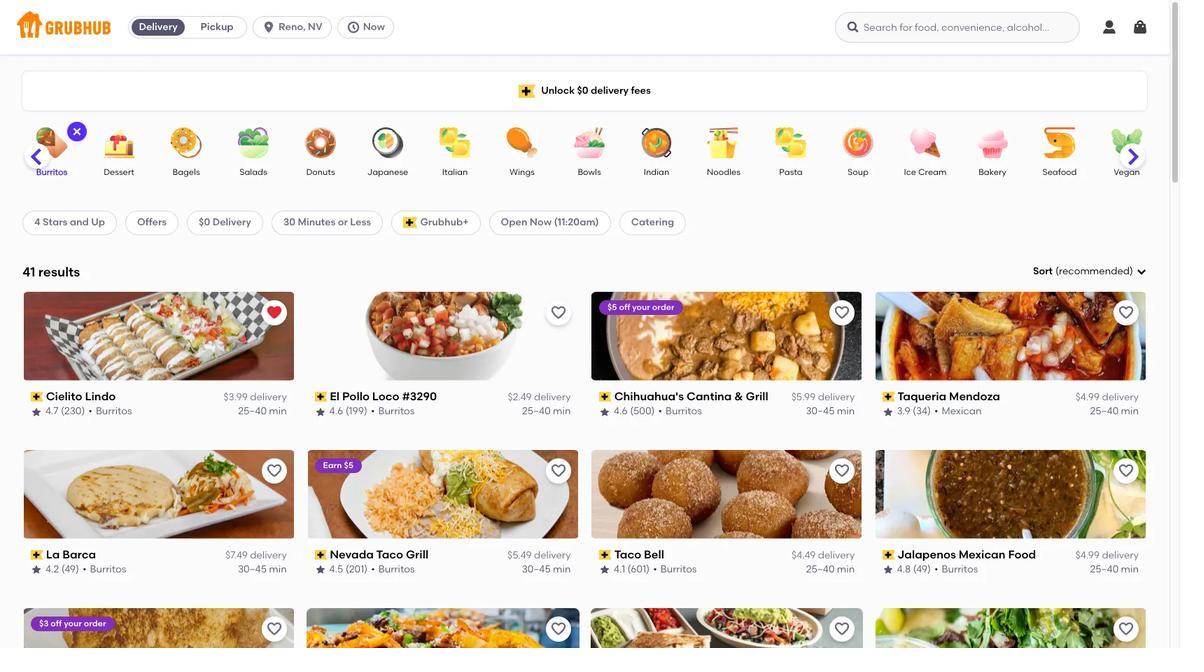 Task type: vqa. For each thing, say whether or not it's contained in the screenshot.


Task type: locate. For each thing, give the bounding box(es) containing it.
subscription pass image
[[599, 392, 611, 402], [31, 550, 43, 560], [315, 550, 327, 560], [599, 550, 611, 560], [883, 550, 895, 560]]

delivery for nevada taco grill
[[534, 549, 571, 561]]

• right (199)
[[371, 406, 375, 417]]

now button
[[337, 16, 400, 39]]

min for taco bell
[[837, 564, 855, 576]]

taco bell
[[614, 548, 664, 561]]

0 horizontal spatial 30–45
[[238, 564, 267, 576]]

• burritos for pollo
[[371, 406, 415, 417]]

jalapenos mexican food logo image
[[875, 450, 1147, 539]]

results
[[38, 264, 80, 280]]

4.6
[[330, 406, 343, 417], [614, 406, 627, 417]]

subscription pass image for nevada taco grill
[[315, 550, 327, 560]]

star icon image for chihuahua's cantina & grill
[[599, 406, 610, 418]]

1 horizontal spatial svg image
[[346, 20, 360, 34]]

0 vertical spatial grill
[[746, 390, 768, 403]]

svg image for reno, nv
[[262, 20, 276, 34]]

burritos down lindo
[[96, 406, 132, 417]]

• burritos down loco
[[371, 406, 415, 417]]

min for jalapenos mexican food
[[1121, 564, 1139, 576]]

25–40 min for cielito lindo
[[238, 406, 287, 417]]

1 horizontal spatial off
[[619, 302, 630, 312]]

0 horizontal spatial your
[[64, 619, 82, 628]]

(49)
[[61, 564, 79, 576], [914, 564, 932, 576]]

• down bell at the bottom
[[653, 564, 657, 576]]

mexican
[[942, 406, 982, 417], [959, 548, 1006, 561]]

0 vertical spatial off
[[619, 302, 630, 312]]

salads
[[240, 167, 267, 177]]

ice
[[904, 167, 916, 177]]

2 4.6 from the left
[[614, 406, 627, 417]]

2 svg image from the left
[[346, 20, 360, 34]]

los 4 vientos logo image
[[875, 608, 1147, 648]]

• down nevada taco grill
[[371, 564, 375, 576]]

subscription pass image left jalapenos on the right bottom of the page
[[883, 550, 895, 560]]

• burritos for mexican
[[935, 564, 979, 576]]

• for barca
[[83, 564, 86, 576]]

1 vertical spatial delivery
[[213, 217, 251, 228]]

subscription pass image left cielito
[[31, 392, 43, 402]]

grubhub plus flag logo image
[[519, 84, 536, 98], [403, 217, 417, 229]]

barca
[[62, 548, 96, 561]]

25–40 for taqueria mendoza
[[1090, 406, 1119, 417]]

stars
[[43, 217, 68, 228]]

1 horizontal spatial order
[[652, 302, 674, 312]]

star icon image
[[31, 406, 42, 418], [315, 406, 326, 418], [599, 406, 610, 418], [883, 406, 894, 418], [31, 565, 42, 576], [315, 565, 326, 576], [599, 565, 610, 576], [883, 565, 894, 576]]

save this restaurant button for taqueria mendoza logo
[[1114, 300, 1139, 325]]

&
[[734, 390, 743, 403]]

star icon image left 3.9
[[883, 406, 894, 418]]

min for la barca
[[269, 564, 287, 576]]

1 horizontal spatial grill
[[746, 390, 768, 403]]

earn
[[323, 460, 342, 470]]

subscription pass image
[[31, 392, 43, 402], [315, 392, 327, 402], [883, 392, 895, 402]]

0 horizontal spatial grill
[[406, 548, 429, 561]]

$0 delivery
[[199, 217, 251, 228]]

wings
[[510, 167, 535, 177]]

2 taco from the left
[[614, 548, 641, 561]]

save this restaurant button for el pollo loco #3290 logo
[[546, 300, 571, 325]]

subscription pass image left taqueria
[[883, 392, 895, 402]]

taqueria mendoza
[[898, 390, 1001, 403]]

mendoza
[[950, 390, 1001, 403]]

0 horizontal spatial (49)
[[61, 564, 79, 576]]

1 vertical spatial $5
[[344, 460, 354, 470]]

(34)
[[913, 406, 932, 417]]

(49) down la barca
[[61, 564, 79, 576]]

save this restaurant button for "anna's taqueria logo"
[[546, 616, 571, 642]]

delivery
[[139, 21, 178, 33], [213, 217, 251, 228]]

bagels image
[[162, 127, 211, 158]]

0 vertical spatial $4.99
[[1076, 391, 1100, 403]]

None field
[[1033, 265, 1147, 279]]

2 subscription pass image from the left
[[315, 392, 327, 402]]

• burritos down lindo
[[88, 406, 132, 417]]

star icon image left 4.6 (199) on the bottom left of page
[[315, 406, 326, 418]]

min
[[269, 406, 287, 417], [553, 406, 571, 417], [837, 406, 855, 417], [1121, 406, 1139, 417], [269, 564, 287, 576], [553, 564, 571, 576], [837, 564, 855, 576], [1121, 564, 1139, 576]]

cielito
[[46, 390, 82, 403]]

cielito lindo logo image
[[22, 292, 295, 381]]

)
[[1130, 265, 1133, 277]]

4.1
[[614, 564, 625, 576]]

grubhub plus flag logo image left grubhub+
[[403, 217, 417, 229]]

1 vertical spatial $0
[[199, 217, 210, 228]]

chihuahua's cantina & grill logo image
[[592, 292, 862, 381]]

1 horizontal spatial delivery
[[213, 217, 251, 228]]

1 svg image from the left
[[262, 20, 276, 34]]

off for $5
[[619, 302, 630, 312]]

• burritos
[[88, 406, 132, 417], [371, 406, 415, 417], [658, 406, 702, 417], [83, 564, 126, 576], [371, 564, 415, 576], [653, 564, 697, 576], [935, 564, 979, 576]]

30–45 down $7.49 delivery
[[238, 564, 267, 576]]

taqueria
[[898, 390, 947, 403]]

burritos for chihuahua's cantina & grill
[[665, 406, 702, 417]]

donuts
[[306, 167, 335, 177]]

mexican down mendoza
[[942, 406, 982, 417]]

1 horizontal spatial subscription pass image
[[315, 392, 327, 402]]

1 horizontal spatial taco
[[614, 548, 641, 561]]

25–40 min for taqueria mendoza
[[1090, 406, 1139, 417]]

your for $3
[[64, 619, 82, 628]]

save this restaurant image
[[550, 304, 567, 321], [834, 304, 851, 321], [1118, 304, 1135, 321], [1118, 462, 1135, 479], [1118, 621, 1135, 637]]

cafe capello logo image
[[24, 608, 294, 648]]

1 vertical spatial mexican
[[959, 548, 1006, 561]]

(500)
[[630, 406, 654, 417]]

anna's taqueria logo image
[[306, 608, 579, 648]]

$3
[[39, 619, 49, 628]]

1 4.6 from the left
[[330, 406, 343, 417]]

svg image left reno,
[[262, 20, 276, 34]]

1 vertical spatial $4.99
[[1076, 549, 1100, 561]]

star icon image left 4.8
[[883, 565, 894, 576]]

4.6 for el
[[330, 406, 343, 417]]

30–45
[[806, 406, 835, 417], [238, 564, 267, 576], [522, 564, 551, 576]]

• for mexican
[[935, 564, 939, 576]]

burritos down the chihuahua's cantina & grill
[[665, 406, 702, 417]]

30–45 for grill
[[522, 564, 551, 576]]

0 vertical spatial now
[[363, 21, 385, 33]]

0 vertical spatial delivery
[[139, 21, 178, 33]]

0 horizontal spatial order
[[84, 619, 106, 628]]

subscription pass image for el pollo loco #3290
[[315, 392, 327, 402]]

25–40
[[238, 406, 267, 417], [522, 406, 551, 417], [1090, 406, 1119, 417], [806, 564, 835, 576], [1090, 564, 1119, 576]]

2 (49) from the left
[[914, 564, 932, 576]]

1 horizontal spatial grubhub plus flag logo image
[[519, 84, 536, 98]]

cielito lindo
[[46, 390, 116, 403]]

el pollo loco #3290 logo image
[[306, 292, 579, 381]]

svg image inside now button
[[346, 20, 360, 34]]

now right "nv"
[[363, 21, 385, 33]]

0 vertical spatial grubhub plus flag logo image
[[519, 84, 536, 98]]

0 horizontal spatial delivery
[[139, 21, 178, 33]]

subscription pass image left chihuahua's
[[599, 392, 611, 402]]

0 vertical spatial your
[[632, 302, 650, 312]]

star icon image left 4.6 (500) at bottom
[[599, 406, 610, 418]]

2 $4.99 from the top
[[1076, 549, 1100, 561]]

0 vertical spatial $0
[[577, 85, 588, 96]]

$0 right offers
[[199, 217, 210, 228]]

off
[[619, 302, 630, 312], [51, 619, 62, 628]]

1 vertical spatial your
[[64, 619, 82, 628]]

star icon image left 4.7
[[31, 406, 42, 418]]

2 horizontal spatial subscription pass image
[[883, 392, 895, 402]]

• for bell
[[653, 564, 657, 576]]

• burritos down nevada taco grill
[[371, 564, 415, 576]]

30–45 min down $5.99 delivery
[[806, 406, 855, 417]]

grill down nevada taco grill logo
[[406, 548, 429, 561]]

grill
[[746, 390, 768, 403], [406, 548, 429, 561]]

save this restaurant button
[[546, 300, 571, 325], [830, 300, 855, 325], [1114, 300, 1139, 325], [262, 458, 287, 483], [546, 458, 571, 483], [830, 458, 855, 483], [1114, 458, 1139, 483], [262, 616, 287, 642], [546, 616, 571, 642], [830, 616, 855, 642], [1114, 616, 1139, 642]]

1 $4.99 delivery from the top
[[1076, 391, 1139, 403]]

2 $4.99 delivery from the top
[[1076, 549, 1139, 561]]

1 $4.99 from the top
[[1076, 391, 1100, 403]]

vegan
[[1114, 167, 1140, 177]]

svg image right "nv"
[[346, 20, 360, 34]]

1 horizontal spatial $5
[[607, 302, 617, 312]]

• burritos down the chihuahua's cantina & grill
[[658, 406, 702, 417]]

taco right nevada
[[376, 548, 403, 561]]

1 vertical spatial $4.99 delivery
[[1076, 549, 1139, 561]]

1 horizontal spatial $0
[[577, 85, 588, 96]]

subscription pass image for la barca
[[31, 550, 43, 560]]

la barca logo image
[[24, 450, 294, 539]]

mexican left food
[[959, 548, 1006, 561]]

min for nevada taco grill
[[553, 564, 571, 576]]

0 horizontal spatial subscription pass image
[[31, 392, 43, 402]]

seafood image
[[1035, 127, 1084, 158]]

chihuahua's cantina & grill
[[614, 390, 768, 403]]

burritos down burritos image
[[36, 167, 67, 177]]

star icon image left 4.1
[[599, 565, 610, 576]]

$0
[[577, 85, 588, 96], [199, 217, 210, 228]]

0 horizontal spatial now
[[363, 21, 385, 33]]

delivery for taqueria mendoza
[[1102, 391, 1139, 403]]

1 horizontal spatial 30–45 min
[[522, 564, 571, 576]]

$5.99 delivery
[[791, 391, 855, 403]]

delivery left pickup
[[139, 21, 178, 33]]

star icon image for cielito lindo
[[31, 406, 42, 418]]

save this restaurant image for "anna's taqueria logo"
[[550, 621, 567, 637]]

30–45 min down $5.49 delivery
[[522, 564, 571, 576]]

subscription pass image left la
[[31, 550, 43, 560]]

4.5
[[330, 564, 343, 576]]

save this restaurant image
[[266, 462, 283, 479], [550, 462, 567, 479], [834, 462, 851, 479], [266, 621, 283, 637], [550, 621, 567, 637], [834, 621, 851, 637]]

• down jalapenos on the right bottom of the page
[[935, 564, 939, 576]]

off for $3
[[51, 619, 62, 628]]

0 vertical spatial mexican
[[942, 406, 982, 417]]

0 horizontal spatial taco
[[376, 548, 403, 561]]

1 horizontal spatial your
[[632, 302, 650, 312]]

burritos down barca
[[90, 564, 126, 576]]

svg image
[[262, 20, 276, 34], [346, 20, 360, 34]]

4.1 (601)
[[614, 564, 649, 576]]

pickup
[[201, 21, 234, 33]]

2 horizontal spatial 30–45 min
[[806, 406, 855, 417]]

1 horizontal spatial now
[[530, 217, 552, 228]]

open now (11:20am)
[[501, 217, 599, 228]]

• down barca
[[83, 564, 86, 576]]

salads image
[[229, 127, 278, 158]]

• for mendoza
[[935, 406, 939, 417]]

4.2
[[46, 564, 59, 576]]

la barca
[[46, 548, 96, 561]]

0 horizontal spatial grubhub plus flag logo image
[[403, 217, 417, 229]]

lindo
[[85, 390, 116, 403]]

• right (500)
[[658, 406, 662, 417]]

wings image
[[498, 127, 547, 158]]

burritos down loco
[[379, 406, 415, 417]]

30–45 min for grill
[[522, 564, 571, 576]]

$4.49
[[792, 549, 816, 561]]

• right (34)
[[935, 406, 939, 417]]

0 horizontal spatial $5
[[344, 460, 354, 470]]

$5
[[607, 302, 617, 312], [344, 460, 354, 470]]

subscription pass image for taqueria mendoza
[[883, 392, 895, 402]]

0 vertical spatial $4.99 delivery
[[1076, 391, 1139, 403]]

4.6 left (500)
[[614, 406, 627, 417]]

taco up 4.1 (601) at the bottom right of the page
[[614, 548, 641, 561]]

1 horizontal spatial (49)
[[914, 564, 932, 576]]

ice cream
[[904, 167, 947, 177]]

4.7 (230)
[[46, 406, 85, 417]]

• burritos down jalapenos mexican food
[[935, 564, 979, 576]]

$2.49
[[508, 391, 532, 403]]

save this restaurant image for la barca logo
[[266, 462, 283, 479]]

• for lindo
[[88, 406, 92, 417]]

bowls image
[[565, 127, 614, 158]]

delivery down the 'salads'
[[213, 217, 251, 228]]

30–45 min
[[806, 406, 855, 417], [238, 564, 287, 576], [522, 564, 571, 576]]

1 horizontal spatial 30–45
[[522, 564, 551, 576]]

30–45 down $5.99 delivery
[[806, 406, 835, 417]]

0 horizontal spatial $0
[[199, 217, 210, 228]]

(49) down jalapenos on the right bottom of the page
[[914, 564, 932, 576]]

1 vertical spatial order
[[84, 619, 106, 628]]

save this restaurant image for taqueria mendoza
[[1118, 304, 1135, 321]]

(49) for la
[[61, 564, 79, 576]]

bowls
[[578, 167, 601, 177]]

burritos down jalapenos mexican food
[[942, 564, 979, 576]]

burritos down nevada taco grill
[[379, 564, 415, 576]]

• burritos down barca
[[83, 564, 126, 576]]

ice cream image
[[901, 127, 950, 158]]

delivery for jalapenos mexican food
[[1102, 549, 1139, 561]]

svg image inside reno, nv button
[[262, 20, 276, 34]]

(
[[1056, 265, 1059, 277]]

subscription pass image left el
[[315, 392, 327, 402]]

41 results
[[22, 264, 80, 280]]

unlock $0 delivery fees
[[541, 85, 651, 96]]

$0 right unlock
[[577, 85, 588, 96]]

$3 off your order
[[39, 619, 106, 628]]

41
[[22, 264, 35, 280]]

mexican for jalapenos
[[959, 548, 1006, 561]]

• burritos down bell at the bottom
[[653, 564, 697, 576]]

0 horizontal spatial svg image
[[262, 20, 276, 34]]

delivery button
[[129, 16, 188, 39]]

now right open
[[530, 217, 552, 228]]

grubhub plus flag logo image left unlock
[[519, 84, 536, 98]]

3 subscription pass image from the left
[[883, 392, 895, 402]]

save this restaurant image for chipotle logo
[[834, 621, 851, 637]]

$2.49 delivery
[[508, 391, 571, 403]]

save this restaurant image for el pollo loco #3290
[[550, 304, 567, 321]]

25–40 for el pollo loco #3290
[[522, 406, 551, 417]]

noodles
[[707, 167, 741, 177]]

$4.49 delivery
[[792, 549, 855, 561]]

jalapenos
[[898, 548, 957, 561]]

less
[[350, 217, 371, 228]]

and
[[70, 217, 89, 228]]

now inside now button
[[363, 21, 385, 33]]

burritos down bell at the bottom
[[660, 564, 697, 576]]

$4.99 for jalapenos mexican food
[[1076, 549, 1100, 561]]

svg image
[[1101, 19, 1118, 36], [1132, 19, 1149, 36], [846, 20, 860, 34], [71, 126, 83, 137], [1136, 266, 1147, 277]]

star icon image left 4.2
[[31, 565, 42, 576]]

4.7
[[46, 406, 58, 417]]

2 horizontal spatial 30–45
[[806, 406, 835, 417]]

open
[[501, 217, 527, 228]]

#3290
[[402, 390, 437, 403]]

donuts image
[[296, 127, 345, 158]]

0 vertical spatial order
[[652, 302, 674, 312]]

taqueria mendoza logo image
[[876, 292, 1146, 381]]

(601)
[[627, 564, 649, 576]]

$4.99
[[1076, 391, 1100, 403], [1076, 549, 1100, 561]]

none field containing sort
[[1033, 265, 1147, 279]]

1 vertical spatial grill
[[406, 548, 429, 561]]

4.6 down el
[[330, 406, 343, 417]]

1 horizontal spatial 4.6
[[614, 406, 627, 417]]

star icon image for nevada taco grill
[[315, 565, 326, 576]]

pasta image
[[767, 127, 816, 158]]

0 horizontal spatial 4.6
[[330, 406, 343, 417]]

delivery
[[591, 85, 629, 96], [250, 391, 287, 403], [534, 391, 571, 403], [818, 391, 855, 403], [1102, 391, 1139, 403], [250, 549, 287, 561], [534, 549, 571, 561], [818, 549, 855, 561], [1102, 549, 1139, 561]]

cream
[[918, 167, 947, 177]]

1 vertical spatial grubhub plus flag logo image
[[403, 217, 417, 229]]

• burritos for cantina
[[658, 406, 702, 417]]

minutes
[[298, 217, 336, 228]]

0 horizontal spatial off
[[51, 619, 62, 628]]

burritos
[[36, 167, 67, 177], [96, 406, 132, 417], [379, 406, 415, 417], [665, 406, 702, 417], [90, 564, 126, 576], [379, 564, 415, 576], [660, 564, 697, 576], [942, 564, 979, 576]]

30–45 down $5.49 delivery
[[522, 564, 551, 576]]

subscription pass image left nevada
[[315, 550, 327, 560]]

star icon image left 4.5
[[315, 565, 326, 576]]

1 subscription pass image from the left
[[31, 392, 43, 402]]

min for el pollo loco #3290
[[553, 406, 571, 417]]

grill right & at right bottom
[[746, 390, 768, 403]]

soup image
[[834, 127, 883, 158]]

burritos for el pollo loco #3290
[[379, 406, 415, 417]]

delivery for la barca
[[250, 549, 287, 561]]

• right (230)
[[88, 406, 92, 417]]

burritos image
[[27, 127, 76, 158]]

burritos for jalapenos mexican food
[[942, 564, 979, 576]]

subscription pass image left taco bell
[[599, 550, 611, 560]]

30–45 min down $7.49 delivery
[[238, 564, 287, 576]]

1 vertical spatial off
[[51, 619, 62, 628]]

1 taco from the left
[[376, 548, 403, 561]]

• burritos for lindo
[[88, 406, 132, 417]]

Search for food, convenience, alcohol... search field
[[835, 12, 1080, 43]]

1 (49) from the left
[[61, 564, 79, 576]]



Task type: describe. For each thing, give the bounding box(es) containing it.
soup
[[848, 167, 869, 177]]

• burritos for bell
[[653, 564, 697, 576]]

4.2 (49)
[[46, 564, 79, 576]]

3.9
[[898, 406, 911, 417]]

$3.99
[[224, 391, 248, 403]]

save this restaurant button for jalapenos mexican food logo
[[1114, 458, 1139, 483]]

chipotle logo image
[[590, 608, 863, 648]]

0 horizontal spatial 30–45 min
[[238, 564, 287, 576]]

30–45 min for &
[[806, 406, 855, 417]]

subscription pass image for taco bell
[[599, 550, 611, 560]]

delivery for el pollo loco #3290
[[534, 391, 571, 403]]

loco
[[372, 390, 400, 403]]

• for cantina
[[658, 406, 662, 417]]

subscription pass image for chihuahua's cantina & grill
[[599, 392, 611, 402]]

nevada taco grill
[[330, 548, 429, 561]]

up
[[91, 217, 105, 228]]

30–45 for &
[[806, 406, 835, 417]]

save this restaurant button for taco bell logo
[[830, 458, 855, 483]]

min for taqueria mendoza
[[1121, 406, 1139, 417]]

save this restaurant button for los 4 vientos logo
[[1114, 616, 1139, 642]]

grubhub plus flag logo image for grubhub+
[[403, 217, 417, 229]]

subscription pass image for cielito lindo
[[31, 392, 43, 402]]

star icon image for jalapenos mexican food
[[883, 565, 894, 576]]

4 stars and up
[[34, 217, 105, 228]]

grubhub+
[[420, 217, 469, 228]]

nv
[[308, 21, 322, 33]]

order for $3 off your order
[[84, 619, 106, 628]]

save this restaurant button for la barca logo
[[262, 458, 287, 483]]

vegan image
[[1103, 127, 1152, 158]]

reno,
[[279, 21, 306, 33]]

delivery inside button
[[139, 21, 178, 33]]

noodles image
[[699, 127, 748, 158]]

$4.99 delivery for jalapenos mexican food
[[1076, 549, 1139, 561]]

bagels
[[173, 167, 200, 177]]

fees
[[631, 85, 651, 96]]

$5.49 delivery
[[508, 549, 571, 561]]

star icon image for taco bell
[[599, 565, 610, 576]]

food
[[1009, 548, 1037, 561]]

chihuahua's
[[614, 390, 684, 403]]

reno, nv
[[279, 21, 322, 33]]

min for cielito lindo
[[269, 406, 287, 417]]

el
[[330, 390, 340, 403]]

(230)
[[61, 406, 85, 417]]

japanese
[[367, 167, 408, 177]]

4.8
[[898, 564, 911, 576]]

(201)
[[346, 564, 368, 576]]

$7.49 delivery
[[225, 549, 287, 561]]

min for chihuahua's cantina & grill
[[837, 406, 855, 417]]

saved restaurant image
[[266, 304, 283, 321]]

save this restaurant image for taco bell logo
[[834, 462, 851, 479]]

burritos for la barca
[[90, 564, 126, 576]]

4
[[34, 217, 40, 228]]

order for $5 off your order
[[652, 302, 674, 312]]

pickup button
[[188, 16, 246, 39]]

saved restaurant button
[[262, 300, 287, 325]]

30
[[283, 217, 296, 228]]

burritos for taco bell
[[660, 564, 697, 576]]

nevada taco grill logo image
[[308, 450, 578, 539]]

$5.49
[[508, 549, 532, 561]]

your for $5
[[632, 302, 650, 312]]

bell
[[644, 548, 664, 561]]

earn $5
[[323, 460, 354, 470]]

save this restaurant image for jalapenos mexican food
[[1118, 462, 1135, 479]]

subscription pass image for jalapenos mexican food
[[883, 550, 895, 560]]

mexican for •
[[942, 406, 982, 417]]

3.9 (34)
[[898, 406, 932, 417]]

(199)
[[346, 406, 368, 417]]

italian
[[442, 167, 468, 177]]

4.6 (500)
[[614, 406, 654, 417]]

bakery image
[[968, 127, 1017, 158]]

25–40 min for taco bell
[[806, 564, 855, 576]]

4.6 for chihuahua's
[[614, 406, 627, 417]]

dessert
[[104, 167, 134, 177]]

taco bell logo image
[[590, 450, 863, 539]]

catering
[[631, 217, 674, 228]]

dessert image
[[95, 127, 144, 158]]

cantina
[[686, 390, 732, 403]]

delivery for cielito lindo
[[250, 391, 287, 403]]

(49) for jalapenos
[[914, 564, 932, 576]]

burritos for cielito lindo
[[96, 406, 132, 417]]

25–40 min for jalapenos mexican food
[[1090, 564, 1139, 576]]

japanese image
[[363, 127, 412, 158]]

el pollo loco #3290
[[330, 390, 437, 403]]

pollo
[[342, 390, 370, 403]]

25–40 min for el pollo loco #3290
[[522, 406, 571, 417]]

delivery for chihuahua's cantina & grill
[[818, 391, 855, 403]]

$4.99 for taqueria mendoza
[[1076, 391, 1100, 403]]

$5 off your order
[[607, 302, 674, 312]]

• burritos for barca
[[83, 564, 126, 576]]

sort
[[1033, 265, 1053, 277]]

star icon image for el pollo loco #3290
[[315, 406, 326, 418]]

italian image
[[431, 127, 480, 158]]

star icon image for taqueria mendoza
[[883, 406, 894, 418]]

indian
[[644, 167, 669, 177]]

• for pollo
[[371, 406, 375, 417]]

recommended
[[1059, 265, 1130, 277]]

$3.99 delivery
[[224, 391, 287, 403]]

sort ( recommended )
[[1033, 265, 1133, 277]]

4.5 (201)
[[330, 564, 368, 576]]

unlock
[[541, 85, 575, 96]]

main navigation navigation
[[0, 0, 1170, 55]]

or
[[338, 217, 348, 228]]

$7.49
[[225, 549, 248, 561]]

star icon image for la barca
[[31, 565, 42, 576]]

25–40 for cielito lindo
[[238, 406, 267, 417]]

$5.99
[[791, 391, 816, 403]]

bakery
[[979, 167, 1007, 177]]

nevada
[[330, 548, 374, 561]]

indian image
[[632, 127, 681, 158]]

25–40 for jalapenos mexican food
[[1090, 564, 1119, 576]]

$4.99 delivery for taqueria mendoza
[[1076, 391, 1139, 403]]

delivery for taco bell
[[818, 549, 855, 561]]

0 vertical spatial $5
[[607, 302, 617, 312]]

burritos for nevada taco grill
[[379, 564, 415, 576]]

svg image for now
[[346, 20, 360, 34]]

save this restaurant button for chipotle logo
[[830, 616, 855, 642]]

la
[[46, 548, 60, 561]]

• for taco
[[371, 564, 375, 576]]

reno, nv button
[[253, 16, 337, 39]]

25–40 for taco bell
[[806, 564, 835, 576]]

grubhub plus flag logo image for unlock $0 delivery fees
[[519, 84, 536, 98]]

30 minutes or less
[[283, 217, 371, 228]]

1 vertical spatial now
[[530, 217, 552, 228]]

seafood
[[1043, 167, 1077, 177]]

4.8 (49)
[[898, 564, 932, 576]]

• burritos for taco
[[371, 564, 415, 576]]



